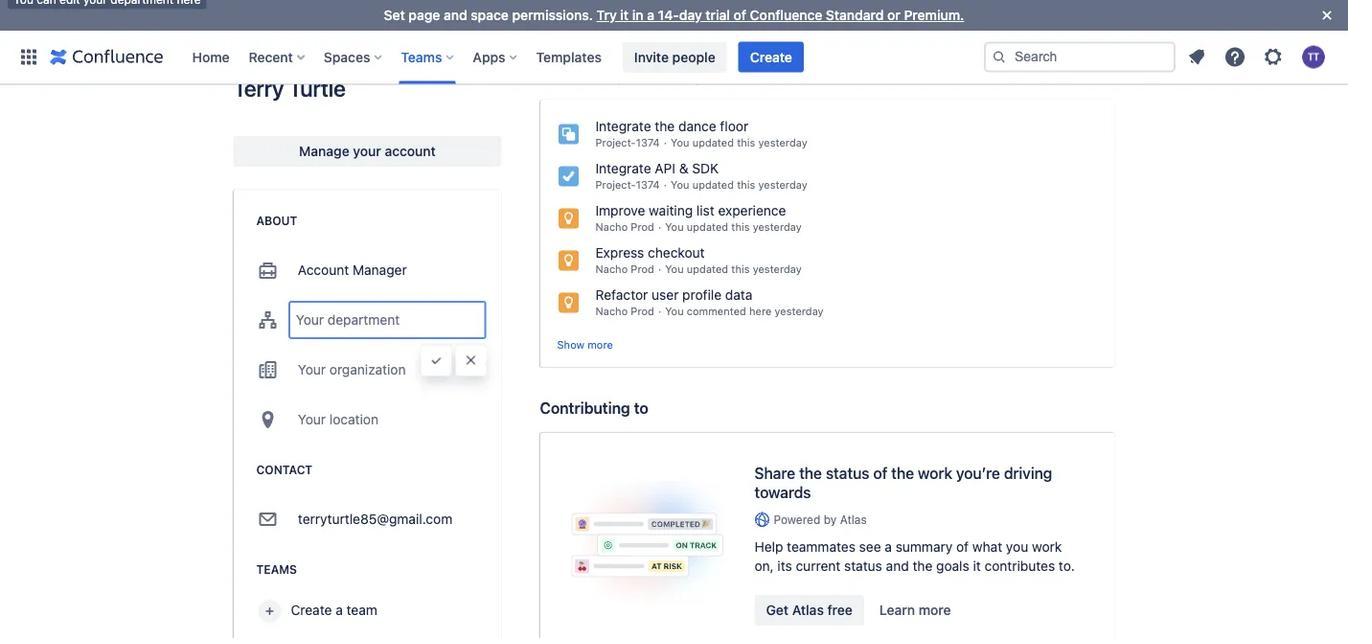 Task type: describe. For each thing, give the bounding box(es) containing it.
of inside 'help teammates see a summary of what you work on, its current status and the goals it contributes to.'
[[956, 539, 969, 555]]

this for floor
[[737, 137, 755, 149]]

the up 'towards'
[[799, 464, 822, 482]]

terry turtle
[[233, 75, 346, 102]]

about
[[256, 214, 297, 227]]

help teammates see a summary of what you work on, its current status and the goals it contributes to.
[[755, 539, 1075, 574]]

data
[[725, 287, 753, 303]]

project- for integrate the dance floor
[[596, 137, 636, 149]]

on
[[599, 48, 617, 67]]

get
[[766, 602, 789, 618]]

learn more
[[880, 602, 951, 618]]

notification icon image
[[1185, 46, 1208, 69]]

profile
[[682, 287, 722, 303]]

updated for floor
[[692, 137, 734, 149]]

you
[[1006, 539, 1028, 555]]

spaces
[[324, 49, 370, 65]]

home link
[[186, 42, 235, 72]]

more for learn more
[[919, 602, 951, 618]]

powered
[[774, 513, 821, 526]]

nacho prod for improve
[[596, 221, 654, 233]]

free
[[827, 602, 853, 618]]

only
[[601, 71, 623, 84]]

improve
[[596, 203, 645, 218]]

updated for experience
[[687, 221, 728, 233]]

1374 for the
[[636, 137, 660, 149]]

of inside share the status of the work you're driving towards
[[873, 464, 888, 482]]

set page and space permissions. try it in a 14-day trial of confluence standard or premium.
[[384, 7, 964, 23]]

this for experience
[[731, 221, 750, 233]]

api
[[655, 161, 676, 176]]

search image
[[992, 49, 1007, 65]]

show more link
[[557, 337, 613, 352]]

teams button
[[395, 42, 461, 72]]

improve waiting list experience
[[596, 203, 786, 218]]

others will only see what they can access.
[[540, 71, 769, 84]]

you commented here yesterday
[[665, 305, 824, 318]]

express checkout
[[596, 245, 705, 261]]

its
[[778, 558, 792, 574]]

manager
[[353, 262, 407, 278]]

contributes
[[985, 558, 1055, 574]]

share
[[755, 464, 795, 482]]

prod for express
[[631, 263, 654, 275]]

your profile and preferences image
[[1302, 46, 1325, 69]]

set
[[384, 7, 405, 23]]

manage
[[299, 143, 349, 159]]

project- for integrate api & sdk
[[596, 179, 636, 191]]

see inside 'help teammates see a summary of what you work on, its current status and the goals it contributes to.'
[[859, 539, 881, 555]]

0 vertical spatial see
[[627, 71, 646, 84]]

you're
[[956, 464, 1000, 482]]

a inside button
[[336, 602, 343, 618]]

confirm image
[[429, 353, 444, 368]]

can
[[705, 71, 725, 84]]

atlas inside button
[[792, 602, 824, 618]]

by
[[824, 513, 837, 526]]

contact
[[256, 463, 313, 476]]

prod for improve
[[631, 221, 654, 233]]

1 horizontal spatial a
[[647, 7, 654, 23]]

floor
[[720, 118, 749, 134]]

account
[[298, 262, 349, 278]]

create for create
[[750, 49, 792, 65]]

recent
[[249, 49, 293, 65]]

view all link
[[1068, 49, 1115, 65]]

work inside share the status of the work you're driving towards
[[918, 464, 952, 482]]

get atlas free
[[766, 602, 853, 618]]

worked
[[540, 48, 595, 67]]

terry
[[233, 75, 284, 102]]

integrate api & sdk
[[596, 161, 719, 176]]

the up 'powered by atlas' link
[[891, 464, 914, 482]]

1 horizontal spatial atlas
[[840, 513, 867, 526]]

your for your organization
[[298, 362, 326, 378]]

templates
[[536, 49, 602, 65]]

apps button
[[467, 42, 525, 72]]

help icon image
[[1224, 46, 1247, 69]]

learn
[[880, 602, 915, 618]]

it inside 'help teammates see a summary of what you work on, its current status and the goals it contributes to.'
[[973, 558, 981, 574]]

turtle
[[289, 75, 346, 102]]

powered by atlas link
[[755, 511, 1084, 528]]

list
[[697, 203, 715, 218]]

teams inside teams popup button
[[401, 49, 442, 65]]

a inside 'help teammates see a summary of what you work on, its current status and the goals it contributes to.'
[[885, 539, 892, 555]]

day
[[679, 7, 702, 23]]

driving
[[1004, 464, 1052, 482]]

yesterday for data
[[775, 305, 824, 318]]

manage your account
[[299, 143, 436, 159]]

you for &
[[671, 179, 689, 191]]

1374 for api
[[636, 179, 660, 191]]

or
[[887, 7, 901, 23]]

updated up profile
[[687, 263, 728, 275]]

settings icon image
[[1262, 46, 1285, 69]]

powered by atlas
[[774, 513, 867, 526]]

yesterday up here on the right top of page
[[753, 263, 802, 275]]

yesterday for floor
[[758, 137, 807, 149]]

manage your account link
[[233, 136, 502, 167]]

nacho for express checkout
[[596, 263, 628, 275]]

Search field
[[984, 42, 1176, 72]]

nacho for refactor user profile data
[[596, 305, 628, 318]]

Your department field
[[290, 303, 484, 337]]

apps
[[473, 49, 506, 65]]

updated for sdk
[[692, 179, 734, 191]]

recent button
[[243, 42, 312, 72]]

yesterday for sdk
[[758, 179, 807, 191]]

work inside 'help teammates see a summary of what you work on, its current status and the goals it contributes to.'
[[1032, 539, 1062, 555]]

current
[[796, 558, 841, 574]]

your
[[353, 143, 381, 159]]

you for dance
[[671, 137, 689, 149]]

get atlas free button
[[755, 595, 864, 626]]

you updated this yesterday for experience
[[665, 221, 802, 233]]

share the status of the work you're driving towards
[[755, 464, 1052, 501]]

invite people button
[[623, 42, 727, 72]]

team
[[346, 602, 377, 618]]

experience
[[718, 203, 786, 218]]

towards
[[755, 483, 811, 501]]

will
[[580, 71, 597, 84]]

yesterday for experience
[[753, 221, 802, 233]]

your for your location
[[298, 412, 326, 427]]

location
[[329, 412, 378, 427]]

confluence
[[750, 7, 822, 23]]

commented
[[687, 305, 746, 318]]

14-
[[658, 7, 679, 23]]

&
[[679, 161, 689, 176]]



Task type: locate. For each thing, give the bounding box(es) containing it.
this
[[737, 137, 755, 149], [737, 179, 755, 191], [731, 221, 750, 233], [731, 263, 750, 275]]

what
[[649, 71, 675, 84], [972, 539, 1002, 555]]

2 horizontal spatial a
[[885, 539, 892, 555]]

1 nacho prod from the top
[[596, 221, 654, 233]]

banner containing home
[[0, 30, 1348, 84]]

0 horizontal spatial create
[[291, 602, 332, 618]]

1 vertical spatial see
[[859, 539, 881, 555]]

the inside 'help teammates see a summary of what you work on, its current status and the goals it contributes to.'
[[913, 558, 933, 574]]

1 horizontal spatial see
[[859, 539, 881, 555]]

1 horizontal spatial of
[[873, 464, 888, 482]]

yesterday up experience
[[758, 179, 807, 191]]

0 vertical spatial nacho prod
[[596, 221, 654, 233]]

atlas right get
[[792, 602, 824, 618]]

0 horizontal spatial of
[[734, 7, 746, 23]]

the down summary
[[913, 558, 933, 574]]

see right only
[[627, 71, 646, 84]]

1 vertical spatial atlas
[[792, 602, 824, 618]]

of up the goals
[[956, 539, 969, 555]]

see right teammates
[[859, 539, 881, 555]]

you updated this yesterday down experience
[[665, 221, 802, 233]]

1 vertical spatial integrate
[[596, 161, 651, 176]]

prod down refactor
[[631, 305, 654, 318]]

this up experience
[[737, 179, 755, 191]]

0 vertical spatial of
[[734, 7, 746, 23]]

status right current on the right bottom of page
[[844, 558, 882, 574]]

0 vertical spatial a
[[647, 7, 654, 23]]

atlas right by
[[840, 513, 867, 526]]

2 your from the top
[[298, 412, 326, 427]]

nacho for improve waiting list experience
[[596, 221, 628, 233]]

nacho down express
[[596, 263, 628, 275]]

1 vertical spatial project-
[[596, 179, 636, 191]]

0 vertical spatial nacho
[[596, 221, 628, 233]]

more inside button
[[919, 602, 951, 618]]

what down invite
[[649, 71, 675, 84]]

0 horizontal spatial a
[[336, 602, 343, 618]]

0 horizontal spatial teams
[[256, 562, 297, 576]]

more right learn
[[919, 602, 951, 618]]

yesterday down experience
[[753, 221, 802, 233]]

trial
[[706, 7, 730, 23]]

this down experience
[[731, 221, 750, 233]]

create inside 'global' element
[[750, 49, 792, 65]]

nacho prod down express
[[596, 263, 654, 275]]

it
[[620, 7, 629, 23], [973, 558, 981, 574]]

you down "integrate the dance floor"
[[671, 137, 689, 149]]

nacho prod for refactor
[[596, 305, 654, 318]]

and down summary
[[886, 558, 909, 574]]

learn more button
[[868, 595, 963, 626]]

project-1374 for api
[[596, 179, 660, 191]]

2 vertical spatial nacho prod
[[596, 305, 654, 318]]

project-1374 up improve
[[596, 179, 660, 191]]

1 vertical spatial prod
[[631, 263, 654, 275]]

1 nacho from the top
[[596, 221, 628, 233]]

you for list
[[665, 221, 684, 233]]

and
[[444, 7, 467, 23], [886, 558, 909, 574]]

1 vertical spatial teams
[[256, 562, 297, 576]]

1 vertical spatial and
[[886, 558, 909, 574]]

0 vertical spatial integrate
[[596, 118, 651, 134]]

create inside button
[[291, 602, 332, 618]]

nacho down improve
[[596, 221, 628, 233]]

2 project-1374 from the top
[[596, 179, 660, 191]]

1 vertical spatial more
[[919, 602, 951, 618]]

0 vertical spatial atlas
[[840, 513, 867, 526]]

1 vertical spatial nacho
[[596, 263, 628, 275]]

project- up integrate api & sdk
[[596, 137, 636, 149]]

work
[[918, 464, 952, 482], [1032, 539, 1062, 555]]

1 prod from the top
[[631, 221, 654, 233]]

page
[[409, 7, 440, 23]]

0 vertical spatial prod
[[631, 221, 654, 233]]

refactor user profile data
[[596, 287, 753, 303]]

help
[[755, 539, 783, 555]]

teammates
[[787, 539, 856, 555]]

1 vertical spatial it
[[973, 558, 981, 574]]

try it in a 14-day trial of confluence standard or premium. link
[[597, 7, 964, 23]]

1 project- from the top
[[596, 137, 636, 149]]

project-1374 for the
[[596, 137, 660, 149]]

premium.
[[904, 7, 964, 23]]

3 prod from the top
[[631, 305, 654, 318]]

banner
[[0, 30, 1348, 84]]

0 vertical spatial project-
[[596, 137, 636, 149]]

0 horizontal spatial and
[[444, 7, 467, 23]]

2 project- from the top
[[596, 179, 636, 191]]

what left the you
[[972, 539, 1002, 555]]

integrate
[[596, 118, 651, 134], [596, 161, 651, 176]]

1 vertical spatial of
[[873, 464, 888, 482]]

0 horizontal spatial what
[[649, 71, 675, 84]]

0 vertical spatial it
[[620, 7, 629, 23]]

teams up create a team at bottom
[[256, 562, 297, 576]]

to
[[634, 399, 648, 417]]

integrate down only
[[596, 118, 651, 134]]

nacho prod
[[596, 221, 654, 233], [596, 263, 654, 275], [596, 305, 654, 318]]

0 vertical spatial teams
[[401, 49, 442, 65]]

dance
[[678, 118, 716, 134]]

this up data
[[731, 263, 750, 275]]

on,
[[755, 558, 774, 574]]

space
[[471, 7, 509, 23]]

it left in
[[620, 7, 629, 23]]

your location
[[298, 412, 378, 427]]

you updated this yesterday up data
[[665, 263, 802, 275]]

work up to.
[[1032, 539, 1062, 555]]

invite
[[634, 49, 669, 65]]

the
[[655, 118, 675, 134], [799, 464, 822, 482], [891, 464, 914, 482], [913, 558, 933, 574]]

0 vertical spatial your
[[298, 362, 326, 378]]

3 nacho from the top
[[596, 305, 628, 318]]

refactor
[[596, 287, 648, 303]]

show
[[557, 338, 585, 351]]

create up access.
[[750, 49, 792, 65]]

status inside 'help teammates see a summary of what you work on, its current status and the goals it contributes to.'
[[844, 558, 882, 574]]

invite people
[[634, 49, 716, 65]]

2 prod from the top
[[631, 263, 654, 275]]

atlas image
[[755, 512, 770, 527]]

0 vertical spatial and
[[444, 7, 467, 23]]

you
[[671, 137, 689, 149], [671, 179, 689, 191], [665, 221, 684, 233], [665, 263, 684, 275], [665, 305, 684, 318]]

0 horizontal spatial more
[[588, 338, 613, 351]]

status up by
[[826, 464, 870, 482]]

1374 up integrate api & sdk
[[636, 137, 660, 149]]

of right trial on the right of page
[[734, 7, 746, 23]]

yesterday right here on the right top of page
[[775, 305, 824, 318]]

1 vertical spatial nacho prod
[[596, 263, 654, 275]]

checkout
[[648, 245, 705, 261]]

2 integrate from the top
[[596, 161, 651, 176]]

you down &
[[671, 179, 689, 191]]

account
[[385, 143, 436, 159]]

updated down dance
[[692, 137, 734, 149]]

yesterday down access.
[[758, 137, 807, 149]]

1 integrate from the top
[[596, 118, 651, 134]]

nacho down refactor
[[596, 305, 628, 318]]

prod up express checkout
[[631, 221, 654, 233]]

this down "floor" in the right of the page
[[737, 137, 755, 149]]

organization
[[329, 362, 406, 378]]

0 vertical spatial create
[[750, 49, 792, 65]]

create a team button
[[256, 592, 479, 631]]

status inside share the status of the work you're driving towards
[[826, 464, 870, 482]]

project- up improve
[[596, 179, 636, 191]]

what inside 'help teammates see a summary of what you work on, its current status and the goals it contributes to.'
[[972, 539, 1002, 555]]

1 horizontal spatial what
[[972, 539, 1002, 555]]

3 nacho prod from the top
[[596, 305, 654, 318]]

you updated this yesterday for floor
[[671, 137, 807, 149]]

to.
[[1059, 558, 1075, 574]]

nacho prod down refactor
[[596, 305, 654, 318]]

prod for refactor
[[631, 305, 654, 318]]

worked on
[[540, 48, 617, 67]]

of up 'powered by atlas' link
[[873, 464, 888, 482]]

you down "refactor user profile data"
[[665, 305, 684, 318]]

terryturtle85@gmail.com
[[298, 511, 453, 527]]

you down the waiting
[[665, 221, 684, 233]]

0 horizontal spatial it
[[620, 7, 629, 23]]

you updated this yesterday down "floor" in the right of the page
[[671, 137, 807, 149]]

nacho prod for express
[[596, 263, 654, 275]]

create
[[750, 49, 792, 65], [291, 602, 332, 618]]

0 horizontal spatial see
[[627, 71, 646, 84]]

0 vertical spatial status
[[826, 464, 870, 482]]

view
[[1068, 49, 1097, 65]]

contributing
[[540, 399, 630, 417]]

see
[[627, 71, 646, 84], [859, 539, 881, 555]]

project-1374 up integrate api & sdk
[[596, 137, 660, 149]]

0 vertical spatial 1374
[[636, 137, 660, 149]]

prod
[[631, 221, 654, 233], [631, 263, 654, 275], [631, 305, 654, 318]]

user
[[652, 287, 679, 303]]

0 horizontal spatial work
[[918, 464, 952, 482]]

all
[[1101, 49, 1115, 65]]

1374 down integrate api & sdk
[[636, 179, 660, 191]]

2 vertical spatial prod
[[631, 305, 654, 318]]

integrate for integrate the dance floor
[[596, 118, 651, 134]]

waiting
[[649, 203, 693, 218]]

you updated this yesterday for sdk
[[671, 179, 807, 191]]

project-1374
[[596, 137, 660, 149], [596, 179, 660, 191]]

people
[[672, 49, 716, 65]]

your
[[298, 362, 326, 378], [298, 412, 326, 427]]

create for create a team
[[291, 602, 332, 618]]

here
[[749, 305, 772, 318]]

and inside 'help teammates see a summary of what you work on, its current status and the goals it contributes to.'
[[886, 558, 909, 574]]

2 horizontal spatial of
[[956, 539, 969, 555]]

summary
[[896, 539, 953, 555]]

your left the location
[[298, 412, 326, 427]]

status
[[826, 464, 870, 482], [844, 558, 882, 574]]

your left organization
[[298, 362, 326, 378]]

global element
[[11, 30, 980, 84]]

1 horizontal spatial create
[[750, 49, 792, 65]]

home
[[192, 49, 230, 65]]

a left team
[[336, 602, 343, 618]]

1 horizontal spatial more
[[919, 602, 951, 618]]

1 vertical spatial 1374
[[636, 179, 660, 191]]

cancel image
[[463, 353, 479, 368]]

in
[[632, 7, 643, 23]]

create left team
[[291, 602, 332, 618]]

nacho prod down improve
[[596, 221, 654, 233]]

work left the you're on the bottom right of the page
[[918, 464, 952, 482]]

updated
[[692, 137, 734, 149], [692, 179, 734, 191], [687, 221, 728, 233], [687, 263, 728, 275]]

others
[[540, 71, 577, 84]]

0 vertical spatial what
[[649, 71, 675, 84]]

try
[[597, 7, 617, 23]]

express
[[596, 245, 644, 261]]

more right show
[[588, 338, 613, 351]]

confluence image
[[50, 46, 163, 69], [50, 46, 163, 69]]

teams down page
[[401, 49, 442, 65]]

updated down list
[[687, 221, 728, 233]]

appswitcher icon image
[[17, 46, 40, 69]]

close image
[[1316, 4, 1339, 27]]

goals
[[936, 558, 969, 574]]

sdk
[[692, 161, 719, 176]]

2 vertical spatial a
[[336, 602, 343, 618]]

create a team
[[291, 602, 377, 618]]

2 vertical spatial of
[[956, 539, 969, 555]]

account manager
[[298, 262, 407, 278]]

1 vertical spatial status
[[844, 558, 882, 574]]

1 your from the top
[[298, 362, 326, 378]]

0 vertical spatial project-1374
[[596, 137, 660, 149]]

tooltip
[[8, 0, 207, 9]]

updated down sdk
[[692, 179, 734, 191]]

1 vertical spatial project-1374
[[596, 179, 660, 191]]

1 horizontal spatial it
[[973, 558, 981, 574]]

1 vertical spatial work
[[1032, 539, 1062, 555]]

templates link
[[530, 42, 607, 72]]

1 project-1374 from the top
[[596, 137, 660, 149]]

a left summary
[[885, 539, 892, 555]]

spaces button
[[318, 42, 389, 72]]

nacho
[[596, 221, 628, 233], [596, 263, 628, 275], [596, 305, 628, 318]]

0 horizontal spatial atlas
[[792, 602, 824, 618]]

create link
[[739, 42, 804, 72]]

1 vertical spatial your
[[298, 412, 326, 427]]

1 horizontal spatial teams
[[401, 49, 442, 65]]

1 1374 from the top
[[636, 137, 660, 149]]

integrate for integrate api & sdk
[[596, 161, 651, 176]]

1 vertical spatial create
[[291, 602, 332, 618]]

integrate left api
[[596, 161, 651, 176]]

2 nacho prod from the top
[[596, 263, 654, 275]]

1 horizontal spatial work
[[1032, 539, 1062, 555]]

2 1374 from the top
[[636, 179, 660, 191]]

2 nacho from the top
[[596, 263, 628, 275]]

1 vertical spatial what
[[972, 539, 1002, 555]]

prod down express checkout
[[631, 263, 654, 275]]

view all
[[1068, 49, 1115, 65]]

a right in
[[647, 7, 654, 23]]

the left dance
[[655, 118, 675, 134]]

0 vertical spatial more
[[588, 338, 613, 351]]

you down checkout
[[665, 263, 684, 275]]

1 vertical spatial a
[[885, 539, 892, 555]]

a
[[647, 7, 654, 23], [885, 539, 892, 555], [336, 602, 343, 618]]

more for show more
[[588, 338, 613, 351]]

1 horizontal spatial and
[[886, 558, 909, 574]]

this for sdk
[[737, 179, 755, 191]]

2 vertical spatial nacho
[[596, 305, 628, 318]]

teams
[[401, 49, 442, 65], [256, 562, 297, 576]]

0 vertical spatial work
[[918, 464, 952, 482]]

they
[[678, 71, 702, 84]]

and right page
[[444, 7, 467, 23]]

you updated this yesterday up experience
[[671, 179, 807, 191]]

you for profile
[[665, 305, 684, 318]]

it right the goals
[[973, 558, 981, 574]]



Task type: vqa. For each thing, say whether or not it's contained in the screenshot.
install,
no



